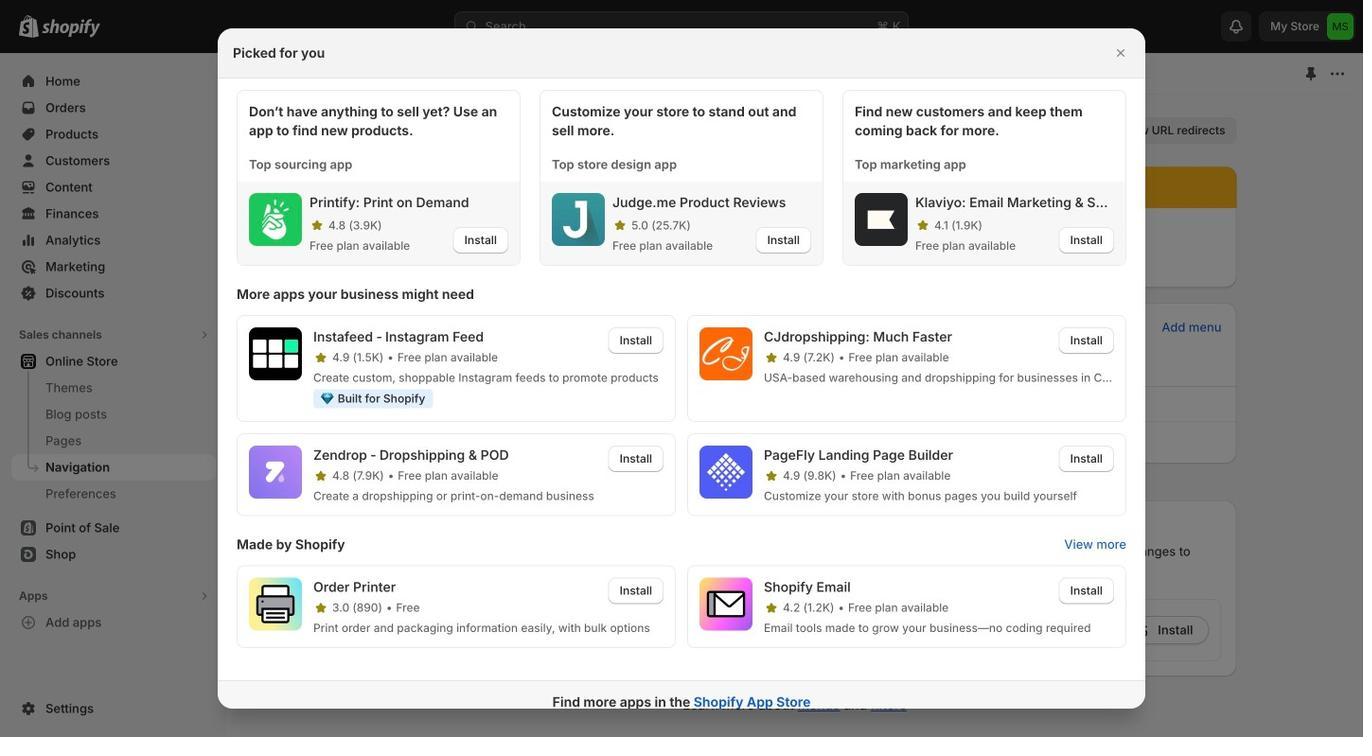 Task type: describe. For each thing, give the bounding box(es) containing it.
built for shopify image
[[321, 393, 334, 405]]



Task type: vqa. For each thing, say whether or not it's contained in the screenshot.
the 'Online Store' icon
yes



Task type: locate. For each thing, give the bounding box(es) containing it.
dialog
[[0, 28, 1363, 723]]

online store image
[[239, 64, 257, 83]]

shopify image
[[42, 19, 100, 38]]



